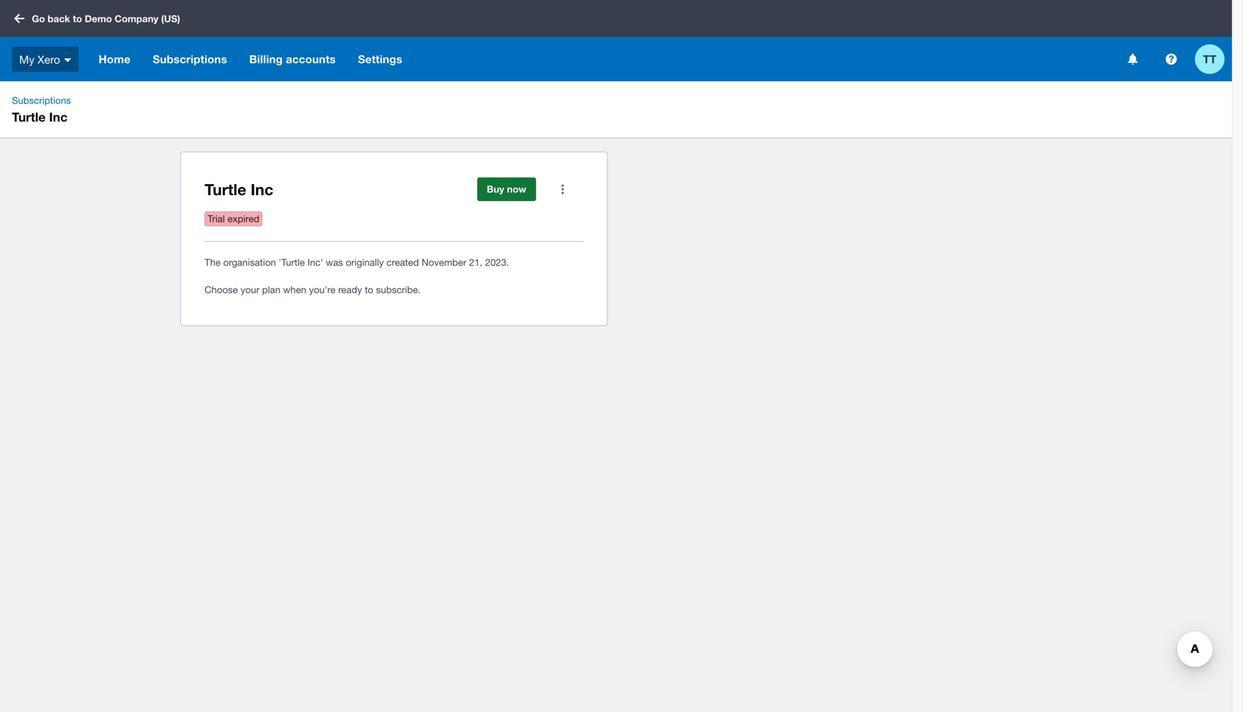 Task type: vqa. For each thing, say whether or not it's contained in the screenshot.
middle 'request'
no



Task type: describe. For each thing, give the bounding box(es) containing it.
choose
[[205, 284, 238, 296]]

settings
[[358, 53, 402, 66]]

inc'
[[308, 257, 323, 268]]

buy
[[487, 184, 504, 195]]

.
[[507, 257, 509, 268]]

billing accounts link
[[238, 37, 347, 81]]

0 vertical spatial subscriptions link
[[142, 37, 238, 81]]

1 vertical spatial inc
[[251, 180, 273, 199]]

go
[[32, 13, 45, 24]]

inc inside the subscriptions turtle inc
[[49, 110, 68, 124]]

you're
[[309, 284, 336, 296]]

the organisation 'turtle inc' was originally created november 21, 2023 .
[[205, 257, 509, 268]]

svg image inside my xero "popup button"
[[64, 58, 71, 62]]

turtle inside the subscriptions turtle inc
[[12, 110, 46, 124]]

turtle inc
[[205, 180, 273, 199]]

when
[[283, 284, 306, 296]]

21,
[[469, 257, 483, 268]]

the
[[205, 257, 221, 268]]

your
[[241, 284, 260, 296]]

was
[[326, 257, 343, 268]]

billing accounts
[[249, 53, 336, 66]]

tt
[[1203, 53, 1217, 66]]

now
[[507, 184, 526, 195]]

choose your plan when you're ready to subscribe.
[[205, 284, 421, 296]]

created
[[387, 257, 419, 268]]

company
[[115, 13, 158, 24]]

subscriptions turtle inc
[[12, 95, 71, 124]]

1 vertical spatial svg image
[[1128, 54, 1138, 65]]

0 horizontal spatial subscriptions link
[[6, 93, 77, 108]]

1 horizontal spatial to
[[365, 284, 373, 296]]

2023
[[485, 257, 507, 268]]

xero
[[38, 53, 60, 66]]



Task type: locate. For each thing, give the bounding box(es) containing it.
0 horizontal spatial inc
[[49, 110, 68, 124]]

more row options image
[[548, 175, 578, 204]]

(us)
[[161, 13, 180, 24]]

to
[[73, 13, 82, 24], [365, 284, 373, 296]]

to inside go back to demo company (us) link
[[73, 13, 82, 24]]

subscriptions link
[[142, 37, 238, 81], [6, 93, 77, 108]]

svg image inside go back to demo company (us) link
[[14, 14, 24, 23]]

1 horizontal spatial svg image
[[1166, 54, 1177, 65]]

svg image left tt
[[1166, 54, 1177, 65]]

subscribe.
[[376, 284, 421, 296]]

0 horizontal spatial to
[[73, 13, 82, 24]]

my
[[19, 53, 34, 66]]

1 horizontal spatial svg image
[[1128, 54, 1138, 65]]

inc down xero
[[49, 110, 68, 124]]

svg image
[[14, 14, 24, 23], [1128, 54, 1138, 65]]

trial expired
[[208, 213, 259, 225]]

go back to demo company (us)
[[32, 13, 180, 24]]

my xero button
[[0, 37, 88, 81]]

november
[[422, 257, 466, 268]]

buy now
[[487, 184, 526, 195]]

demo
[[85, 13, 112, 24]]

1 horizontal spatial inc
[[251, 180, 273, 199]]

turtle up trial expired
[[205, 180, 246, 199]]

subscriptions
[[153, 53, 227, 66], [12, 95, 71, 106]]

0 horizontal spatial subscriptions
[[12, 95, 71, 106]]

0 vertical spatial turtle
[[12, 110, 46, 124]]

subscriptions down my xero
[[12, 95, 71, 106]]

banner containing home
[[0, 0, 1232, 81]]

1 vertical spatial subscriptions link
[[6, 93, 77, 108]]

1 vertical spatial subscriptions
[[12, 95, 71, 106]]

subscriptions down "(us)"
[[153, 53, 227, 66]]

buy now link
[[477, 178, 536, 201]]

1 vertical spatial to
[[365, 284, 373, 296]]

0 horizontal spatial turtle
[[12, 110, 46, 124]]

svg image right xero
[[64, 58, 71, 62]]

inc
[[49, 110, 68, 124], [251, 180, 273, 199]]

originally
[[346, 257, 384, 268]]

1 horizontal spatial subscriptions
[[153, 53, 227, 66]]

go back to demo company (us) link
[[9, 5, 189, 32]]

billing
[[249, 53, 283, 66]]

to right back
[[73, 13, 82, 24]]

banner
[[0, 0, 1232, 81]]

settings button
[[347, 37, 414, 81]]

accounts
[[286, 53, 336, 66]]

'turtle
[[279, 257, 305, 268]]

home
[[99, 53, 131, 66]]

trial
[[208, 213, 225, 225]]

1 horizontal spatial turtle
[[205, 180, 246, 199]]

turtle down the my at the left top
[[12, 110, 46, 124]]

svg image
[[1166, 54, 1177, 65], [64, 58, 71, 62]]

subscriptions link down "(us)"
[[142, 37, 238, 81]]

0 vertical spatial inc
[[49, 110, 68, 124]]

0 horizontal spatial svg image
[[14, 14, 24, 23]]

to right 'ready'
[[365, 284, 373, 296]]

1 vertical spatial turtle
[[205, 180, 246, 199]]

turtle
[[12, 110, 46, 124], [205, 180, 246, 199]]

0 vertical spatial svg image
[[14, 14, 24, 23]]

expired
[[228, 213, 259, 225]]

tt button
[[1195, 37, 1232, 81]]

subscriptions inside banner
[[153, 53, 227, 66]]

my xero
[[19, 53, 60, 66]]

subscriptions link down my xero
[[6, 93, 77, 108]]

0 horizontal spatial svg image
[[64, 58, 71, 62]]

0 vertical spatial subscriptions
[[153, 53, 227, 66]]

ready
[[338, 284, 362, 296]]

organisation
[[223, 257, 276, 268]]

1 horizontal spatial subscriptions link
[[142, 37, 238, 81]]

inc up the expired
[[251, 180, 273, 199]]

home link
[[88, 37, 142, 81]]

0 vertical spatial to
[[73, 13, 82, 24]]

subscriptions for subscriptions
[[153, 53, 227, 66]]

back
[[48, 13, 70, 24]]

subscriptions for subscriptions turtle inc
[[12, 95, 71, 106]]

plan
[[262, 284, 281, 296]]



